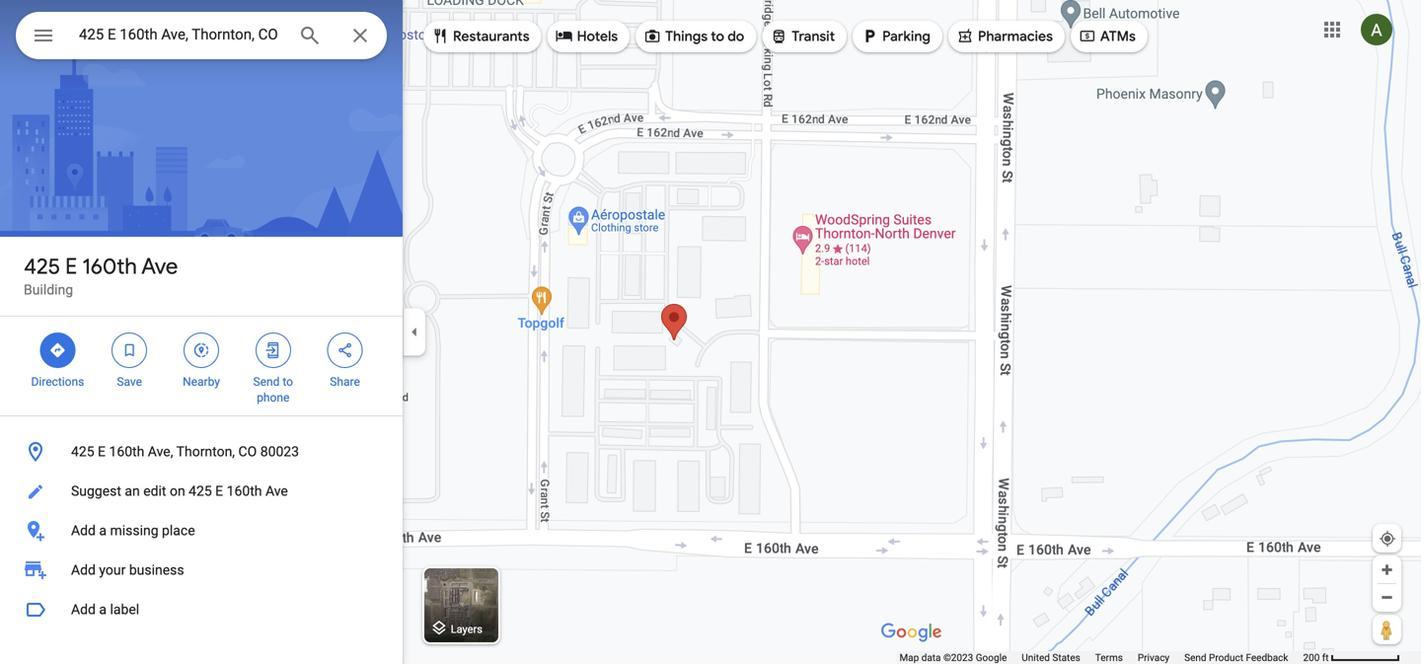Task type: vqa. For each thing, say whether or not it's contained in the screenshot.


Task type: locate. For each thing, give the bounding box(es) containing it.
160th up 
[[82, 253, 137, 280]]

label
[[110, 601, 139, 618]]

1 horizontal spatial 425
[[71, 444, 94, 460]]

collapse side panel image
[[404, 321, 425, 343]]

e inside button
[[98, 444, 106, 460]]

a left "missing"
[[99, 523, 107, 539]]

160th down the co
[[227, 483, 262, 499]]

1 vertical spatial ave
[[265, 483, 288, 499]]

2 vertical spatial add
[[71, 601, 96, 618]]

add down the suggest
[[71, 523, 96, 539]]

add for add a label
[[71, 601, 96, 618]]

a
[[99, 523, 107, 539], [99, 601, 107, 618]]

send inside send to phone
[[253, 375, 280, 389]]

add your business link
[[0, 551, 403, 590]]

160th for ave
[[82, 253, 137, 280]]

add a missing place
[[71, 523, 195, 539]]

160th inside button
[[227, 483, 262, 499]]


[[555, 25, 573, 47]]

show your location image
[[1379, 530, 1396, 548]]

an
[[125, 483, 140, 499]]

0 horizontal spatial e
[[65, 253, 77, 280]]

phone
[[257, 391, 289, 405]]

1 horizontal spatial send
[[1184, 652, 1206, 664]]

suggest an edit on 425 e 160th ave
[[71, 483, 288, 499]]

ave inside 425 e 160th ave building
[[141, 253, 178, 280]]

1 horizontal spatial ave
[[265, 483, 288, 499]]

200 ft
[[1303, 652, 1329, 664]]

google maps element
[[0, 0, 1421, 664]]

 atms
[[1078, 25, 1136, 47]]

1 vertical spatial to
[[283, 375, 293, 389]]


[[192, 339, 210, 361]]

footer
[[899, 651, 1303, 664]]

0 horizontal spatial send
[[253, 375, 280, 389]]

160th left ave, on the left bottom
[[109, 444, 144, 460]]

0 vertical spatial e
[[65, 253, 77, 280]]

0 vertical spatial 425
[[24, 253, 60, 280]]

160th inside 425 e 160th ave building
[[82, 253, 137, 280]]

save
[[117, 375, 142, 389]]

0 horizontal spatial ave
[[141, 253, 178, 280]]

200 ft button
[[1303, 652, 1400, 664]]

product
[[1209, 652, 1243, 664]]

0 vertical spatial a
[[99, 523, 107, 539]]

to inside send to phone
[[283, 375, 293, 389]]

e up the suggest
[[98, 444, 106, 460]]

2 horizontal spatial e
[[215, 483, 223, 499]]

terms button
[[1095, 651, 1123, 664]]

ave
[[141, 253, 178, 280], [265, 483, 288, 499]]

1 horizontal spatial to
[[711, 28, 724, 45]]

2 a from the top
[[99, 601, 107, 618]]

e inside 425 e 160th ave building
[[65, 253, 77, 280]]

suggest
[[71, 483, 121, 499]]

layers
[[451, 623, 482, 635]]

ave,
[[148, 444, 173, 460]]

1 vertical spatial add
[[71, 562, 96, 578]]

200
[[1303, 652, 1320, 664]]

0 horizontal spatial to
[[283, 375, 293, 389]]

0 vertical spatial to
[[711, 28, 724, 45]]

2 vertical spatial 160th
[[227, 483, 262, 499]]

terms
[[1095, 652, 1123, 664]]

2 horizontal spatial 425
[[189, 483, 212, 499]]

2 vertical spatial e
[[215, 483, 223, 499]]

atms
[[1100, 28, 1136, 45]]

1 a from the top
[[99, 523, 107, 539]]

425 e 160th ave, thornton, co 80023
[[71, 444, 299, 460]]

160th
[[82, 253, 137, 280], [109, 444, 144, 460], [227, 483, 262, 499]]

425 right on
[[189, 483, 212, 499]]

add left label
[[71, 601, 96, 618]]

425 inside 425 e 160th ave building
[[24, 253, 60, 280]]

425 inside button
[[71, 444, 94, 460]]

e for ave
[[65, 253, 77, 280]]

1 vertical spatial a
[[99, 601, 107, 618]]

160th inside button
[[109, 444, 144, 460]]

2 add from the top
[[71, 562, 96, 578]]

425
[[24, 253, 60, 280], [71, 444, 94, 460], [189, 483, 212, 499]]

e up building
[[65, 253, 77, 280]]

send to phone
[[253, 375, 293, 405]]

add a missing place button
[[0, 511, 403, 551]]

2 vertical spatial 425
[[189, 483, 212, 499]]

footer inside google maps element
[[899, 651, 1303, 664]]

add for add your business
[[71, 562, 96, 578]]

 button
[[16, 12, 71, 63]]

business
[[129, 562, 184, 578]]

send for send to phone
[[253, 375, 280, 389]]

0 vertical spatial 160th
[[82, 253, 137, 280]]

united states
[[1022, 652, 1080, 664]]

place
[[162, 523, 195, 539]]

suggest an edit on 425 e 160th ave button
[[0, 472, 403, 511]]

ave inside button
[[265, 483, 288, 499]]

data
[[921, 652, 941, 664]]

none field inside 425 e 160th ave, thornton, co 80023 field
[[79, 23, 282, 46]]

missing
[[110, 523, 158, 539]]

1 vertical spatial send
[[1184, 652, 1206, 664]]

directions
[[31, 375, 84, 389]]

0 vertical spatial ave
[[141, 253, 178, 280]]

0 vertical spatial send
[[253, 375, 280, 389]]

1 vertical spatial e
[[98, 444, 106, 460]]

a left label
[[99, 601, 107, 618]]

hotels
[[577, 28, 618, 45]]

add
[[71, 523, 96, 539], [71, 562, 96, 578], [71, 601, 96, 618]]

425 up building
[[24, 253, 60, 280]]

to left do
[[711, 28, 724, 45]]

1 vertical spatial 160th
[[109, 444, 144, 460]]

425 up the suggest
[[71, 444, 94, 460]]

 pharmacies
[[956, 25, 1053, 47]]

 things to do
[[644, 25, 744, 47]]

to
[[711, 28, 724, 45], [283, 375, 293, 389]]

feedback
[[1246, 652, 1288, 664]]

1 add from the top
[[71, 523, 96, 539]]

actions for 425 e 160th ave region
[[0, 317, 403, 415]]

send inside button
[[1184, 652, 1206, 664]]

3 add from the top
[[71, 601, 96, 618]]

1 horizontal spatial e
[[98, 444, 106, 460]]

zoom out image
[[1380, 590, 1394, 605]]

e down 'thornton,'
[[215, 483, 223, 499]]

send
[[253, 375, 280, 389], [1184, 652, 1206, 664]]

e
[[65, 253, 77, 280], [98, 444, 106, 460], [215, 483, 223, 499]]

footer containing map data ©2023 google
[[899, 651, 1303, 664]]

google
[[976, 652, 1007, 664]]

share
[[330, 375, 360, 389]]

0 horizontal spatial 425
[[24, 253, 60, 280]]

add a label button
[[0, 590, 403, 630]]

ft
[[1322, 652, 1329, 664]]

send up phone
[[253, 375, 280, 389]]

0 vertical spatial add
[[71, 523, 96, 539]]

None field
[[79, 23, 282, 46]]

1 vertical spatial 425
[[71, 444, 94, 460]]


[[1078, 25, 1096, 47]]

to up phone
[[283, 375, 293, 389]]

send left the product in the right of the page
[[1184, 652, 1206, 664]]

pharmacies
[[978, 28, 1053, 45]]

on
[[170, 483, 185, 499]]

425 inside button
[[189, 483, 212, 499]]

add left your on the left of the page
[[71, 562, 96, 578]]



Task type: describe. For each thing, give the bounding box(es) containing it.

[[264, 339, 282, 361]]


[[32, 21, 55, 50]]

 search field
[[16, 12, 387, 63]]

your
[[99, 562, 126, 578]]


[[49, 339, 67, 361]]

to inside  things to do
[[711, 28, 724, 45]]

 restaurants
[[431, 25, 530, 47]]

building
[[24, 282, 73, 298]]

a for missing
[[99, 523, 107, 539]]


[[121, 339, 138, 361]]


[[336, 339, 354, 361]]

co
[[238, 444, 257, 460]]

privacy
[[1138, 652, 1170, 664]]

send product feedback button
[[1184, 651, 1288, 664]]

add a label
[[71, 601, 139, 618]]

privacy button
[[1138, 651, 1170, 664]]

map
[[899, 652, 919, 664]]

restaurants
[[453, 28, 530, 45]]

google account: angela cha  
(angela.cha@adept.ai) image
[[1361, 14, 1392, 46]]


[[956, 25, 974, 47]]

add for add a missing place
[[71, 523, 96, 539]]

425 e 160th ave building
[[24, 253, 178, 298]]

united
[[1022, 652, 1050, 664]]

e inside button
[[215, 483, 223, 499]]

map data ©2023 google
[[899, 652, 1007, 664]]

zoom in image
[[1380, 562, 1394, 577]]

show street view coverage image
[[1373, 615, 1401, 644]]

send for send product feedback
[[1184, 652, 1206, 664]]

united states button
[[1022, 651, 1080, 664]]

80023
[[260, 444, 299, 460]]

425 e 160th ave main content
[[0, 0, 403, 664]]

add your business
[[71, 562, 184, 578]]

425 e 160th ave, thornton, co 80023 button
[[0, 432, 403, 472]]

transit
[[792, 28, 835, 45]]

parking
[[882, 28, 931, 45]]

425 for ave
[[24, 253, 60, 280]]

thornton,
[[176, 444, 235, 460]]


[[431, 25, 449, 47]]


[[644, 25, 661, 47]]

e for ave,
[[98, 444, 106, 460]]

425 for ave,
[[71, 444, 94, 460]]

425 E 160th Ave, Thornton, CO 80023 field
[[16, 12, 387, 59]]

 transit
[[770, 25, 835, 47]]

 parking
[[861, 25, 931, 47]]

do
[[728, 28, 744, 45]]

 hotels
[[555, 25, 618, 47]]

send product feedback
[[1184, 652, 1288, 664]]

edit
[[143, 483, 166, 499]]

160th for ave,
[[109, 444, 144, 460]]


[[770, 25, 788, 47]]

©2023
[[943, 652, 973, 664]]

a for label
[[99, 601, 107, 618]]

states
[[1052, 652, 1080, 664]]

things
[[665, 28, 708, 45]]

nearby
[[183, 375, 220, 389]]


[[861, 25, 878, 47]]



